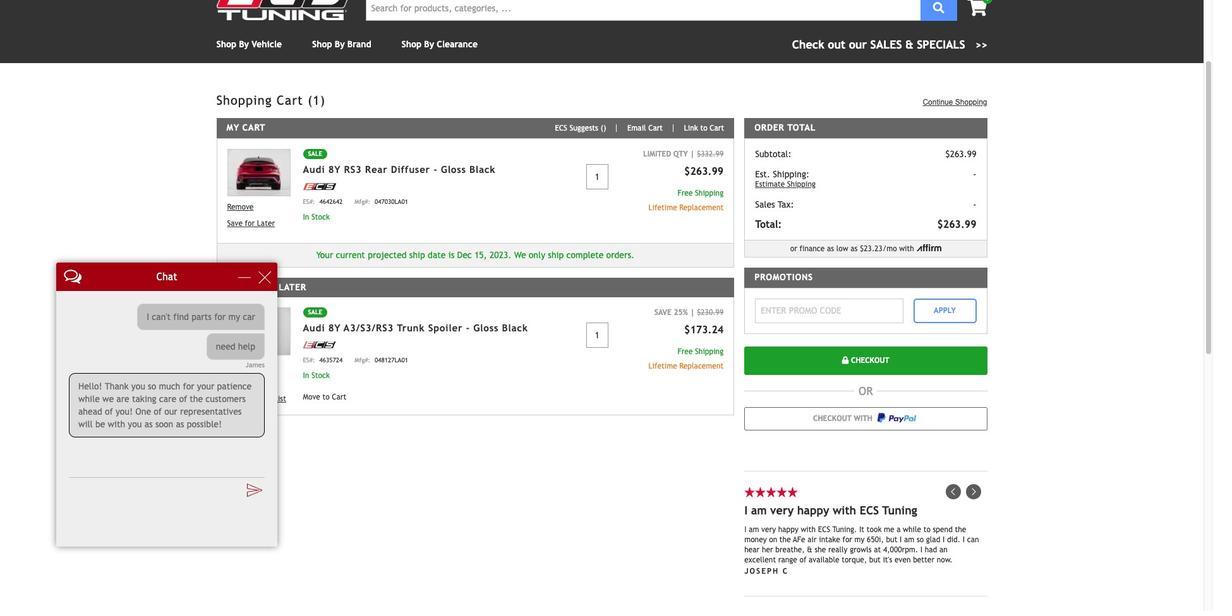 Task type: describe. For each thing, give the bounding box(es) containing it.
sales for sales tax:
[[755, 200, 775, 210]]

shipping for $173.24
[[695, 348, 724, 357]]

sales & specials link
[[792, 36, 987, 53]]

$332.99
[[697, 150, 724, 158]]

or finance as low as $ 23.23 /mo with
[[790, 244, 914, 253]]

cart up wish
[[256, 378, 271, 387]]

ecs image for $173.24
[[303, 342, 336, 349]]

audi 8y rs3 rear diffuser - gloss black image
[[227, 149, 290, 197]]

while
[[903, 525, 921, 534]]

can
[[967, 536, 979, 544]]

audi 8y rs3 rear diffuser - gloss black link
[[303, 164, 496, 175]]

afe
[[793, 536, 805, 544]]

am for i am very happy with ecs tuning
[[751, 504, 767, 517]]

mfg#: 048127la01
[[355, 357, 408, 364]]

0 vertical spatial the
[[955, 525, 966, 534]]

remove link for $263.99
[[227, 202, 290, 213]]

/mo
[[883, 244, 897, 253]]

cart right "my"
[[242, 123, 266, 133]]

by for brand
[[335, 39, 345, 49]]

tuning
[[882, 504, 917, 517]]

vehicle
[[252, 39, 282, 49]]

projected
[[368, 250, 407, 260]]

it
[[859, 525, 865, 534]]

2 in stock from the top
[[303, 372, 330, 380]]

email cart
[[627, 124, 663, 133]]

range
[[778, 556, 797, 565]]

25%
[[674, 309, 688, 317]]

sales for sales & specials
[[870, 38, 902, 51]]

better
[[913, 556, 935, 565]]

or for or
[[859, 385, 873, 398]]

move to wish list
[[227, 395, 286, 404]]

black for $263.99
[[470, 164, 496, 175]]

shipping inside est. shipping: estimate shipping
[[787, 180, 816, 189]]

joseph
[[744, 567, 779, 576]]

complete
[[567, 250, 604, 260]]

of
[[800, 556, 807, 565]]

an
[[940, 546, 948, 554]]

later for save for later
[[257, 219, 275, 228]]

dec
[[457, 250, 472, 260]]

lifetime for $173.24
[[649, 362, 677, 371]]

es#: 4642642
[[303, 198, 343, 205]]

checkout button
[[744, 347, 987, 375]]

your
[[316, 250, 333, 260]]

growls
[[850, 546, 872, 554]]

$
[[860, 244, 864, 253]]

list
[[274, 395, 286, 404]]

air
[[808, 536, 817, 544]]

black for $173.24
[[502, 323, 528, 334]]

move to wish list link
[[227, 394, 290, 405]]

is
[[448, 250, 455, 260]]

date
[[428, 250, 446, 260]]

shop for shop by brand
[[312, 39, 332, 49]]

i am very happy with ecs tuning. it took me a while to spend the money on the afe air intake for my 650i, but i am so glad i did. i can hear her breathe, & she really growls at 4,000rpm. i had an excellent range of available torque, but it's even better now. joseph c
[[744, 525, 979, 576]]

move right list
[[303, 393, 320, 402]]

8y for $263.99
[[328, 164, 341, 175]]

glad
[[926, 536, 940, 544]]

with right /mo
[[899, 244, 914, 253]]

checkout for checkout
[[849, 356, 890, 365]]

limited qty  | $332.99
[[643, 150, 724, 158]]

shop for shop by clearance
[[402, 39, 422, 49]]

lifetime for $263.99
[[649, 203, 677, 212]]

available
[[809, 556, 839, 565]]

audi 8y a3/s3/rs3 trunk spoiler - gloss black
[[303, 323, 528, 334]]

paypal image
[[877, 413, 916, 423]]

continue shopping
[[923, 98, 987, 107]]

link
[[684, 124, 698, 133]]

ecs for i am very happy with ecs tuning. it took me a while to spend the money on the afe air intake for my 650i, but i am so glad i did. i can hear her breathe, & she really growls at 4,000rpm. i had an excellent range of available torque, but it's even better now. joseph c
[[818, 525, 830, 534]]

email
[[627, 124, 646, 133]]

1 vertical spatial $263.99
[[684, 165, 724, 177]]

1 as from the left
[[827, 244, 834, 253]]

limited
[[643, 150, 671, 158]]

a
[[897, 525, 901, 534]]

0 vertical spatial but
[[886, 536, 898, 544]]

2 ship from the left
[[548, 250, 564, 260]]

sale for $173.24
[[308, 309, 322, 316]]

promotions
[[755, 272, 813, 282]]

total
[[788, 123, 816, 133]]

gloss for $173.24
[[473, 323, 499, 334]]

brand
[[347, 39, 371, 49]]

spoiler
[[428, 323, 463, 334]]

1 horizontal spatial )
[[603, 124, 606, 133]]

audi for $263.99
[[303, 164, 325, 175]]

sale for $263.99
[[308, 150, 322, 157]]

cart left 1
[[277, 93, 303, 107]]

| for $263.99
[[690, 150, 695, 158]]

my cart
[[227, 123, 266, 133]]

1 in stock from the top
[[303, 213, 330, 221]]

2 in from the top
[[303, 372, 309, 380]]

4642642
[[319, 198, 343, 205]]

2 vertical spatial am
[[904, 536, 915, 544]]

sales tax:
[[755, 200, 794, 210]]

did.
[[947, 536, 961, 544]]

now.
[[937, 556, 953, 565]]

with inside 'button'
[[854, 415, 873, 423]]

$230.99
[[697, 309, 724, 317]]

specials
[[917, 38, 965, 51]]

apply button
[[913, 299, 977, 323]]

replacement for $173.24
[[679, 362, 724, 371]]

shop by brand link
[[312, 39, 371, 49]]

or for or finance as low as $ 23.23 /mo with
[[790, 244, 797, 253]]

really
[[828, 546, 848, 554]]

ecs for i am very happy with ecs tuning
[[860, 504, 879, 517]]

saved for later
[[227, 282, 306, 292]]

audi for $173.24
[[303, 323, 325, 334]]

cart right email
[[648, 124, 663, 133]]

0 horizontal spatial )
[[320, 93, 326, 107]]

breathe,
[[775, 546, 805, 554]]

4635724
[[319, 357, 343, 364]]

finance
[[800, 244, 825, 253]]

sales & specials
[[870, 38, 965, 51]]

to left wish
[[247, 395, 254, 404]]

shop for shop by vehicle
[[216, 39, 236, 49]]

0 horizontal spatial the
[[780, 536, 791, 544]]

1 vertical spatial move to cart
[[303, 393, 346, 402]]

shop by brand
[[312, 39, 371, 49]]

continue
[[923, 98, 953, 107]]

replacement for $263.99
[[679, 203, 724, 212]]

her
[[762, 546, 773, 554]]

remove for $263.99
[[227, 203, 254, 212]]

free shipping lifetime replacement for $263.99
[[649, 189, 724, 212]]

cart right link
[[710, 124, 724, 133]]

suggests
[[570, 124, 598, 133]]

qty
[[673, 150, 688, 158]]

audi 8y a3/s3/rs3 trunk spoiler - gloss black link
[[303, 323, 528, 334]]

very for i am very happy with ecs tuning
[[770, 504, 794, 517]]

1 horizontal spatial move to cart link
[[303, 393, 346, 402]]

she
[[815, 546, 826, 554]]

link to cart link
[[674, 124, 724, 133]]

1 in from the top
[[303, 213, 309, 221]]

with up tuning.
[[833, 504, 856, 517]]

remove link for $173.24
[[227, 361, 290, 372]]

2 vertical spatial $263.99
[[937, 218, 977, 230]]

me
[[884, 525, 894, 534]]

1 horizontal spatial &
[[906, 38, 914, 51]]

my
[[227, 123, 239, 133]]



Task type: vqa. For each thing, say whether or not it's contained in the screenshot.
top Free Shipping Lifetime Replacement
yes



Task type: locate. For each thing, give the bounding box(es) containing it.
remove link
[[227, 202, 290, 213], [227, 361, 290, 372]]

2 horizontal spatial ecs
[[860, 504, 879, 517]]

diffuser
[[391, 164, 430, 175]]

0 horizontal spatial shopping
[[216, 93, 272, 107]]

1 vertical spatial remove link
[[227, 361, 290, 372]]

Search text field
[[366, 0, 920, 21]]

for down tuning.
[[843, 536, 852, 544]]

2 as from the left
[[851, 244, 858, 253]]

torque,
[[842, 556, 867, 565]]

checkout up checkout with 'button'
[[849, 356, 890, 365]]

but down the at
[[869, 556, 881, 565]]

| right the 25% at the right bottom of page
[[690, 309, 695, 317]]

happy for i am very happy with ecs tuning
[[797, 504, 829, 517]]

saved
[[227, 282, 254, 292]]

continue shopping link
[[923, 97, 987, 108]]

1 horizontal spatial ship
[[548, 250, 564, 260]]

1 vertical spatial sale
[[308, 309, 322, 316]]

remove up save for later
[[227, 203, 254, 212]]

move to cart link down es#: 4635724
[[303, 393, 346, 402]]

2023.
[[490, 250, 512, 260]]

1 replacement from the top
[[679, 203, 724, 212]]

0 vertical spatial stock
[[312, 213, 330, 221]]

money
[[744, 536, 767, 544]]

0 vertical spatial very
[[770, 504, 794, 517]]

we
[[514, 250, 526, 260]]

mfg#: for $263.99
[[355, 198, 370, 205]]

ecs image
[[303, 183, 336, 190], [303, 342, 336, 349]]

lock image
[[842, 357, 849, 365]]

audi up es#: 4635724
[[303, 323, 325, 334]]

shop left vehicle
[[216, 39, 236, 49]]

1 vertical spatial mfg#:
[[355, 357, 370, 364]]

by left vehicle
[[239, 39, 249, 49]]

1 free from the top
[[678, 189, 693, 198]]

1 vertical spatial later
[[279, 282, 306, 292]]

shipping down shipping:
[[787, 180, 816, 189]]

2 es#: from the top
[[303, 357, 315, 364]]

0 horizontal spatial sales
[[755, 200, 775, 210]]

with inside i am very happy with ecs tuning. it took me a while to spend the money on the afe air intake for my 650i, but i am so glad i did. i can hear her breathe, & she really growls at 4,000rpm. i had an excellent range of available torque, but it's even better now. joseph c
[[801, 525, 816, 534]]

0 vertical spatial sale
[[308, 150, 322, 157]]

but down me
[[886, 536, 898, 544]]

1 horizontal spatial the
[[955, 525, 966, 534]]

very
[[770, 504, 794, 517], [761, 525, 776, 534]]

0 horizontal spatial save
[[227, 219, 243, 228]]

es#: left 4635724
[[303, 357, 315, 364]]

clearance
[[437, 39, 478, 49]]

subtotal:
[[755, 149, 792, 159]]

2 | from the top
[[690, 309, 695, 317]]

by for vehicle
[[239, 39, 249, 49]]

shopping right continue
[[955, 98, 987, 107]]

2 free shipping lifetime replacement from the top
[[649, 348, 724, 371]]

23.23
[[864, 244, 883, 253]]

tuning.
[[833, 525, 857, 534]]

ship left date
[[409, 250, 425, 260]]

0 vertical spatial &
[[906, 38, 914, 51]]

or left the finance
[[790, 244, 797, 253]]

1 horizontal spatial shop
[[312, 39, 332, 49]]

est.
[[755, 169, 770, 179]]

low
[[836, 244, 848, 253]]

replacement down $332.99
[[679, 203, 724, 212]]

2 mfg#: from the top
[[355, 357, 370, 364]]

1 lifetime from the top
[[649, 203, 677, 212]]

8y up 4635724
[[328, 323, 341, 334]]

0 vertical spatial am
[[751, 504, 767, 517]]

2 horizontal spatial for
[[843, 536, 852, 544]]

es#:
[[303, 198, 315, 205], [303, 357, 315, 364]]

to up move to wish list
[[247, 378, 254, 387]]

$263.99 down continue shopping
[[945, 149, 977, 159]]

lifetime down the limited
[[649, 203, 677, 212]]

1 vertical spatial or
[[859, 385, 873, 398]]

0 vertical spatial happy
[[797, 504, 829, 517]]

for
[[245, 219, 255, 228], [258, 282, 276, 292], [843, 536, 852, 544]]

0 vertical spatial move to cart link
[[227, 377, 290, 388]]

current
[[336, 250, 365, 260]]

2 sale from the top
[[308, 309, 322, 316]]

1 ecs image from the top
[[303, 183, 336, 190]]

0 vertical spatial checkout
[[849, 356, 890, 365]]

0 vertical spatial ecs image
[[303, 183, 336, 190]]

later
[[257, 219, 275, 228], [279, 282, 306, 292]]

free shipping lifetime replacement down "$173.24"
[[649, 348, 724, 371]]

shipping
[[787, 180, 816, 189], [695, 189, 724, 198], [695, 348, 724, 357]]

2 free from the top
[[678, 348, 693, 357]]

2 remove link from the top
[[227, 361, 290, 372]]

as left $
[[851, 244, 858, 253]]

shipping down $332.99
[[695, 189, 724, 198]]

0 horizontal spatial move to cart link
[[227, 377, 290, 388]]

2 ecs image from the top
[[303, 342, 336, 349]]

gloss right spoiler
[[473, 323, 499, 334]]

ecs inside i am very happy with ecs tuning. it took me a while to spend the money on the afe air intake for my 650i, but i am so glad i did. i can hear her breathe, & she really growls at 4,000rpm. i had an excellent range of available torque, but it's even better now. joseph c
[[818, 525, 830, 534]]

shop
[[216, 39, 236, 49], [312, 39, 332, 49], [402, 39, 422, 49]]

1 mfg#: from the top
[[355, 198, 370, 205]]

0 horizontal spatial shop
[[216, 39, 236, 49]]

8y
[[328, 164, 341, 175], [328, 323, 341, 334]]

ecs up intake
[[818, 525, 830, 534]]

& down 'air'
[[807, 546, 812, 554]]

1 vertical spatial stock
[[312, 372, 330, 380]]

1 vertical spatial checkout
[[813, 415, 852, 423]]

| for $173.24
[[690, 309, 695, 317]]

lifetime
[[649, 203, 677, 212], [649, 362, 677, 371]]

0 vertical spatial or
[[790, 244, 797, 253]]

audi 8y a3/s3/rs3 trunk spoiler - gloss black image
[[227, 308, 290, 356]]

sales
[[870, 38, 902, 51], [755, 200, 775, 210]]

1 vertical spatial move to cart link
[[303, 393, 346, 402]]

es#: for $173.24
[[303, 357, 315, 364]]

1 vertical spatial very
[[761, 525, 776, 534]]

c
[[783, 567, 789, 576]]

shop by clearance link
[[402, 39, 478, 49]]

remove up move to wish list
[[227, 362, 254, 371]]

ecs suggests ( )
[[555, 124, 606, 133]]

later for saved for later
[[279, 282, 306, 292]]

order total
[[755, 123, 816, 133]]

0 horizontal spatial black
[[470, 164, 496, 175]]

for down audi 8y rs3 rear diffuser - gloss black image
[[245, 219, 255, 228]]

in stock down the es#: 4642642
[[303, 213, 330, 221]]

0 vertical spatial ecs
[[555, 124, 567, 133]]

2 horizontal spatial shop
[[402, 39, 422, 49]]

mfg#: for $173.24
[[355, 357, 370, 364]]

i am very happy with ecs tuning
[[744, 504, 917, 517]]

| right qty
[[690, 150, 695, 158]]

1 remove link from the top
[[227, 202, 290, 213]]

1 vertical spatial am
[[749, 525, 759, 534]]

& left specials on the right
[[906, 38, 914, 51]]

1 horizontal spatial or
[[859, 385, 873, 398]]

3 shop from the left
[[402, 39, 422, 49]]

0 horizontal spatial as
[[827, 244, 834, 253]]

1 by from the left
[[239, 39, 249, 49]]

happy for i am very happy with ecs tuning. it took me a while to spend the money on the afe air intake for my 650i, but i am so glad i did. i can hear her breathe, & she really growls at 4,000rpm. i had an excellent range of available torque, but it's even better now. joseph c
[[778, 525, 799, 534]]

in down the es#: 4642642
[[303, 213, 309, 221]]

0 vertical spatial gloss
[[441, 164, 466, 175]]

0 horizontal spatial &
[[807, 546, 812, 554]]

8y for $173.24
[[328, 323, 341, 334]]

previous slide image
[[946, 484, 961, 500]]

by left clearance
[[424, 39, 434, 49]]

1 vertical spatial but
[[869, 556, 881, 565]]

0 horizontal spatial (
[[308, 93, 313, 107]]

1 vertical spatial replacement
[[679, 362, 724, 371]]

checkout for checkout with
[[813, 415, 852, 423]]

1 vertical spatial |
[[690, 309, 695, 317]]

1 vertical spatial for
[[258, 282, 276, 292]]

move to cart down es#: 4635724
[[303, 393, 346, 402]]

by
[[239, 39, 249, 49], [335, 39, 345, 49], [424, 39, 434, 49]]

excellent
[[744, 556, 776, 565]]

happy
[[797, 504, 829, 517], [778, 525, 799, 534]]

1 horizontal spatial (
[[601, 124, 603, 133]]

checkout down lock icon at bottom right
[[813, 415, 852, 423]]

1 8y from the top
[[328, 164, 341, 175]]

1 vertical spatial audi
[[303, 323, 325, 334]]

0 horizontal spatial ship
[[409, 250, 425, 260]]

audi
[[303, 164, 325, 175], [303, 323, 325, 334]]

es#: 4635724
[[303, 357, 343, 364]]

search image
[[933, 2, 945, 13]]

free shipping lifetime replacement for $173.24
[[649, 348, 724, 371]]

1 vertical spatial (
[[601, 124, 603, 133]]

1 vertical spatial save
[[654, 309, 672, 317]]

move to cart
[[227, 378, 271, 387], [303, 393, 346, 402]]

mfg#: 047030la01
[[355, 198, 408, 205]]

1 sale from the top
[[308, 150, 322, 157]]

mfg#:
[[355, 198, 370, 205], [355, 357, 370, 364]]

0 horizontal spatial but
[[869, 556, 881, 565]]

move left wish
[[227, 395, 244, 404]]

or
[[790, 244, 797, 253], [859, 385, 873, 398]]

0 vertical spatial $263.99
[[945, 149, 977, 159]]

later down audi 8y rs3 rear diffuser - gloss black image
[[257, 219, 275, 228]]

in down es#: 4635724
[[303, 372, 309, 380]]

1 vertical spatial ecs
[[860, 504, 879, 517]]

very for i am very happy with ecs tuning. it took me a while to spend the money on the afe air intake for my 650i, but i am so glad i did. i can hear her breathe, & she really growls at 4,000rpm. i had an excellent range of available torque, but it's even better now. joseph c
[[761, 525, 776, 534]]

free down "$173.24"
[[678, 348, 693, 357]]

2 8y from the top
[[328, 323, 341, 334]]

save for later link
[[227, 218, 290, 230]]

move
[[227, 378, 244, 387], [303, 393, 320, 402], [227, 395, 244, 404]]

for inside i am very happy with ecs tuning. it took me a while to spend the money on the afe air intake for my 650i, but i am so glad i did. i can hear her breathe, & she really growls at 4,000rpm. i had an excellent range of available torque, but it's even better now. joseph c
[[843, 536, 852, 544]]

$263.99 up the affirm image
[[937, 218, 977, 230]]

with left paypal image
[[854, 415, 873, 423]]

replacement down "$173.24"
[[679, 362, 724, 371]]

2 vertical spatial ecs
[[818, 525, 830, 534]]

later right saved
[[279, 282, 306, 292]]

$263.99 down $332.99
[[684, 165, 724, 177]]

ecs image for $263.99
[[303, 183, 336, 190]]

very inside i am very happy with ecs tuning. it took me a while to spend the money on the afe air intake for my 650i, but i am so glad i did. i can hear her breathe, & she really growls at 4,000rpm. i had an excellent range of available torque, but it's even better now. joseph c
[[761, 525, 776, 534]]

save left the 25% at the right bottom of page
[[654, 309, 672, 317]]

wish
[[256, 395, 272, 404]]

gloss right diffuser
[[441, 164, 466, 175]]

ecs tuning image
[[216, 0, 355, 20]]

sale
[[308, 150, 322, 157], [308, 309, 322, 316]]

1 vertical spatial in
[[303, 372, 309, 380]]

0 horizontal spatial gloss
[[441, 164, 466, 175]]

1 es#: from the top
[[303, 198, 315, 205]]

1 vertical spatial happy
[[778, 525, 799, 534]]

save for save 25% | $230.99
[[654, 309, 672, 317]]

shop left clearance
[[402, 39, 422, 49]]

intake
[[819, 536, 840, 544]]

free for $173.24
[[678, 348, 693, 357]]

shopping cart ( 1 )
[[216, 93, 326, 107]]

1 horizontal spatial shopping
[[955, 98, 987, 107]]

ecs left suggests
[[555, 124, 567, 133]]

shipping down "$173.24"
[[695, 348, 724, 357]]

for for save
[[245, 219, 255, 228]]

&
[[906, 38, 914, 51], [807, 546, 812, 554]]

1 horizontal spatial sales
[[870, 38, 902, 51]]

the up did. on the bottom right of page
[[955, 525, 966, 534]]

0 vertical spatial move to cart
[[227, 378, 271, 387]]

0 vertical spatial black
[[470, 164, 496, 175]]

3 by from the left
[[424, 39, 434, 49]]

1 stock from the top
[[312, 213, 330, 221]]

on
[[769, 536, 777, 544]]

save for save for later
[[227, 219, 243, 228]]

0 vertical spatial (
[[308, 93, 313, 107]]

by left brand
[[335, 39, 345, 49]]

0 vertical spatial es#:
[[303, 198, 315, 205]]

audi up the es#: 4642642
[[303, 164, 325, 175]]

( for 1
[[308, 93, 313, 107]]

in stock down es#: 4635724
[[303, 372, 330, 380]]

2 shop from the left
[[312, 39, 332, 49]]

move to cart link up move to wish list link
[[227, 377, 290, 388]]

stock down es#: 4635724
[[312, 372, 330, 380]]

1 horizontal spatial but
[[886, 536, 898, 544]]

shop left brand
[[312, 39, 332, 49]]

1 free shipping lifetime replacement from the top
[[649, 189, 724, 212]]

to
[[700, 124, 708, 133], [247, 378, 254, 387], [323, 393, 330, 402], [247, 395, 254, 404], [924, 525, 931, 534]]

ecs image up the es#: 4642642
[[303, 183, 336, 190]]

|
[[690, 150, 695, 158], [690, 309, 695, 317]]

) down 'shop by brand'
[[320, 93, 326, 107]]

1 horizontal spatial gloss
[[473, 323, 499, 334]]

for for saved
[[258, 282, 276, 292]]

as left low
[[827, 244, 834, 253]]

2 remove from the top
[[227, 362, 254, 371]]

1 shop from the left
[[216, 39, 236, 49]]

1 vertical spatial remove
[[227, 362, 254, 371]]

1 vertical spatial gloss
[[473, 323, 499, 334]]

shipping for $263.99
[[695, 189, 724, 198]]

by for clearance
[[424, 39, 434, 49]]

( for )
[[601, 124, 603, 133]]

es#: for $263.99
[[303, 198, 315, 205]]

ecs up took on the right of page
[[860, 504, 879, 517]]

None number field
[[586, 164, 608, 189], [586, 323, 608, 348], [586, 164, 608, 189], [586, 323, 608, 348]]

happy up the afe
[[778, 525, 799, 534]]

1 horizontal spatial by
[[335, 39, 345, 49]]

happy up 'air'
[[797, 504, 829, 517]]

0 vertical spatial save
[[227, 219, 243, 228]]

shopping up my cart
[[216, 93, 272, 107]]

remove link up move to wish list link
[[227, 361, 290, 372]]

1 vertical spatial in stock
[[303, 372, 330, 380]]

0 vertical spatial free
[[678, 189, 693, 198]]

est. shipping: estimate shipping
[[755, 169, 816, 189]]

0 vertical spatial )
[[320, 93, 326, 107]]

save down audi 8y rs3 rear diffuser - gloss black image
[[227, 219, 243, 228]]

1 horizontal spatial for
[[258, 282, 276, 292]]

checkout inside 'button'
[[813, 415, 852, 423]]

for right saved
[[258, 282, 276, 292]]

1 vertical spatial sales
[[755, 200, 775, 210]]

next slide image
[[966, 484, 981, 500]]

or up checkout with 'button'
[[859, 385, 873, 398]]

checkout
[[849, 356, 890, 365], [813, 415, 852, 423]]

0 vertical spatial in stock
[[303, 213, 330, 221]]

stock down the es#: 4642642
[[312, 213, 330, 221]]

happy inside i am very happy with ecs tuning. it took me a while to spend the money on the afe air intake for my 650i, but i am so glad i did. i can hear her breathe, & she really growls at 4,000rpm. i had an excellent range of available torque, but it's even better now. joseph c
[[778, 525, 799, 534]]

as
[[827, 244, 834, 253], [851, 244, 858, 253]]

mfg#: left 048127la01
[[355, 357, 370, 364]]

0 vertical spatial replacement
[[679, 203, 724, 212]]

free for $263.99
[[678, 189, 693, 198]]

1 | from the top
[[690, 150, 695, 158]]

ecs image up es#: 4635724
[[303, 342, 336, 349]]

1 horizontal spatial move to cart
[[303, 393, 346, 402]]

spend
[[933, 525, 953, 534]]

at
[[874, 546, 881, 554]]

mfg#: left 047030la01
[[355, 198, 370, 205]]

checkout with button
[[744, 407, 987, 431]]

1 audi from the top
[[303, 164, 325, 175]]

048127la01
[[375, 357, 408, 364]]

to right link
[[700, 124, 708, 133]]

1 vertical spatial )
[[603, 124, 606, 133]]

) right suggests
[[603, 124, 606, 133]]

sales up total:
[[755, 200, 775, 210]]

even
[[895, 556, 911, 565]]

to down es#: 4635724
[[323, 393, 330, 402]]

2 stock from the top
[[312, 372, 330, 380]]

shop by vehicle
[[216, 39, 282, 49]]

ship right only
[[548, 250, 564, 260]]

to inside i am very happy with ecs tuning. it took me a while to spend the money on the afe air intake for my 650i, but i am so glad i did. i can hear her breathe, & she really growls at 4,000rpm. i had an excellent range of available torque, but it's even better now. joseph c
[[924, 525, 931, 534]]

trunk
[[397, 323, 425, 334]]

lifetime down the 25% at the right bottom of page
[[649, 362, 677, 371]]

1 vertical spatial lifetime
[[649, 362, 677, 371]]

-
[[434, 164, 438, 175], [973, 169, 977, 179], [973, 200, 977, 210], [466, 323, 470, 334]]

0 vertical spatial |
[[690, 150, 695, 158]]

1 ship from the left
[[409, 250, 425, 260]]

free shipping lifetime replacement down limited qty  | $332.99 on the right top of the page
[[649, 189, 724, 212]]

orders.
[[606, 250, 635, 260]]

remove for $173.24
[[227, 362, 254, 371]]

gloss for $263.99
[[441, 164, 466, 175]]

tax:
[[778, 200, 794, 210]]

free down limited qty  | $332.99 on the right top of the page
[[678, 189, 693, 198]]

checkout inside button
[[849, 356, 890, 365]]

the up breathe,
[[780, 536, 791, 544]]

move to cart link
[[227, 377, 290, 388], [303, 393, 346, 402]]

sale up the es#: 4642642
[[308, 150, 322, 157]]

1 horizontal spatial as
[[851, 244, 858, 253]]

0 vertical spatial later
[[257, 219, 275, 228]]

1 vertical spatial ecs image
[[303, 342, 336, 349]]

move to cart up move to wish list
[[227, 378, 271, 387]]

cart down 4635724
[[332, 393, 346, 402]]

2 audi from the top
[[303, 323, 325, 334]]

0 vertical spatial 8y
[[328, 164, 341, 175]]

only
[[529, 250, 545, 260]]

to up glad
[[924, 525, 931, 534]]

move up move to wish list
[[227, 378, 244, 387]]

8y left rs3
[[328, 164, 341, 175]]

i
[[744, 504, 748, 517], [744, 525, 747, 534], [900, 536, 902, 544], [943, 536, 945, 544], [963, 536, 965, 544], [921, 546, 923, 554]]

1 remove from the top
[[227, 203, 254, 212]]

apply
[[934, 306, 956, 315]]

1 vertical spatial free
[[678, 348, 693, 357]]

0 vertical spatial lifetime
[[649, 203, 677, 212]]

shopping cart image
[[967, 0, 987, 16]]

$263.99
[[945, 149, 977, 159], [684, 165, 724, 177], [937, 218, 977, 230]]

shop by vehicle link
[[216, 39, 282, 49]]

with up 'air'
[[801, 525, 816, 534]]

am for i am very happy with ecs tuning. it took me a while to spend the money on the afe air intake for my 650i, but i am so glad i did. i can hear her breathe, & she really growls at 4,000rpm. i had an excellent range of available torque, but it's even better now. joseph c
[[749, 525, 759, 534]]

0 horizontal spatial ecs
[[555, 124, 567, 133]]

2 by from the left
[[335, 39, 345, 49]]

es#: left 4642642
[[303, 198, 315, 205]]

1 horizontal spatial later
[[279, 282, 306, 292]]

0 vertical spatial in
[[303, 213, 309, 221]]

a3/s3/rs3
[[344, 323, 394, 334]]

0 horizontal spatial for
[[245, 219, 255, 228]]

1 vertical spatial &
[[807, 546, 812, 554]]

affirm image
[[917, 244, 941, 251]]

Enter Promo Code text field
[[755, 299, 903, 323]]

ship
[[409, 250, 425, 260], [548, 250, 564, 260]]

total:
[[755, 218, 782, 230]]

sales left specials on the right
[[870, 38, 902, 51]]

remove link up "save for later" link
[[227, 202, 290, 213]]

hear
[[744, 546, 760, 554]]

sale up es#: 4635724
[[308, 309, 322, 316]]

0 vertical spatial free shipping lifetime replacement
[[649, 189, 724, 212]]

2 lifetime from the top
[[649, 362, 677, 371]]

0 vertical spatial remove link
[[227, 202, 290, 213]]

1 horizontal spatial save
[[654, 309, 672, 317]]

& inside i am very happy with ecs tuning. it took me a while to spend the money on the afe air intake for my 650i, but i am so glad i did. i can hear her breathe, & she really growls at 4,000rpm. i had an excellent range of available torque, but it's even better now. joseph c
[[807, 546, 812, 554]]

2 replacement from the top
[[679, 362, 724, 371]]

15,
[[474, 250, 487, 260]]

4,000rpm.
[[883, 546, 918, 554]]

had
[[925, 546, 937, 554]]

estimate
[[755, 180, 785, 189]]

1 horizontal spatial black
[[502, 323, 528, 334]]



